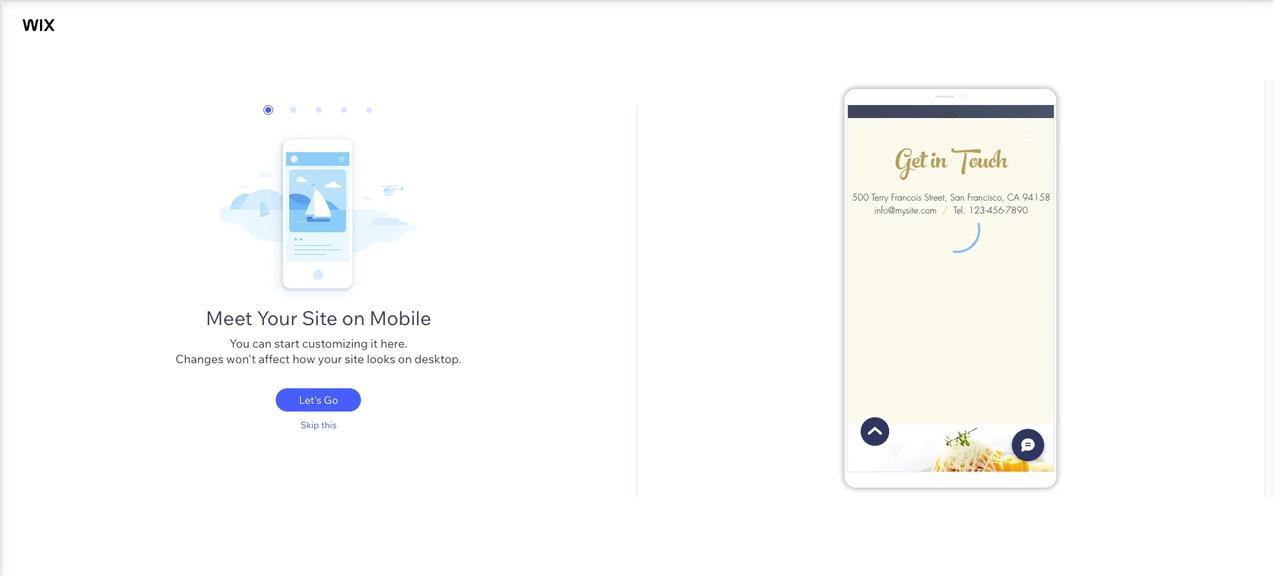 Task type: vqa. For each thing, say whether or not it's contained in the screenshot.
Go
yes



Task type: describe. For each thing, give the bounding box(es) containing it.
site
[[302, 306, 338, 331]]

site
[[345, 352, 364, 367]]

start
[[274, 336, 300, 351]]

it
[[371, 336, 378, 351]]

customizing
[[302, 336, 368, 351]]

let's
[[299, 394, 321, 407]]

let's go
[[299, 394, 338, 407]]

desktop.
[[414, 352, 462, 367]]

let's go button
[[276, 389, 361, 412]]

changes
[[176, 352, 224, 367]]

0 vertical spatial on
[[342, 306, 365, 331]]

skip this
[[300, 420, 337, 431]]



Task type: locate. For each thing, give the bounding box(es) containing it.
on down here.
[[398, 352, 412, 367]]

skip this button
[[276, 419, 361, 432]]

you
[[230, 336, 250, 351]]

skip
[[300, 420, 319, 431]]

affect
[[259, 352, 290, 367]]

on
[[342, 306, 365, 331], [398, 352, 412, 367]]

how
[[293, 352, 315, 367]]

meet your site on mobile you can start customizing it here. changes won't affect how your site looks on desktop.
[[176, 306, 462, 367]]

meet
[[206, 306, 252, 331]]

on up customizing
[[342, 306, 365, 331]]

can
[[252, 336, 272, 351]]

here.
[[380, 336, 407, 351]]

go
[[324, 394, 338, 407]]

your
[[318, 352, 342, 367]]

mobile
[[369, 306, 431, 331]]

0 horizontal spatial on
[[342, 306, 365, 331]]

this
[[321, 420, 337, 431]]

1 horizontal spatial on
[[398, 352, 412, 367]]

won't
[[226, 352, 256, 367]]

1 vertical spatial on
[[398, 352, 412, 367]]

your
[[257, 306, 297, 331]]

looks
[[367, 352, 395, 367]]



